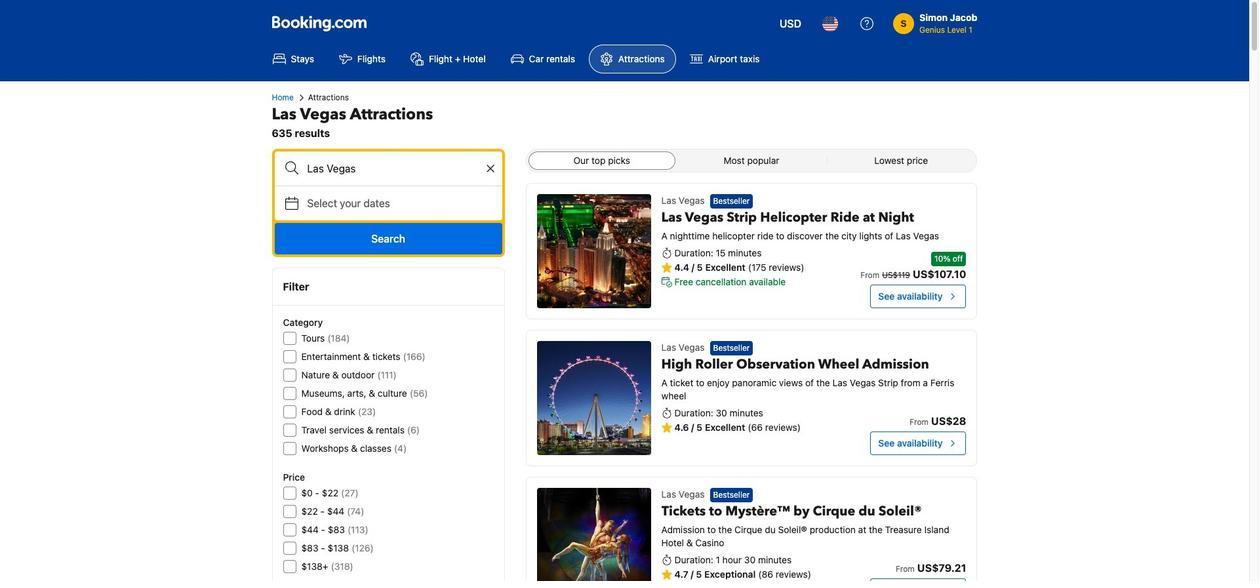 Task type: locate. For each thing, give the bounding box(es) containing it.
las vegas strip helicopter ride at night image
[[537, 194, 651, 308]]

tickets to mystère™ by cirque du soleil® image
[[537, 488, 651, 581]]

your account menu simon jacob genius level 1 element
[[893, 11, 978, 36]]



Task type: vqa. For each thing, say whether or not it's contained in the screenshot.
the Where are you going? search field
yes



Task type: describe. For each thing, give the bounding box(es) containing it.
booking.com image
[[272, 16, 366, 31]]

high roller observation wheel admission image
[[537, 341, 651, 455]]

Where are you going? search field
[[275, 152, 502, 186]]



